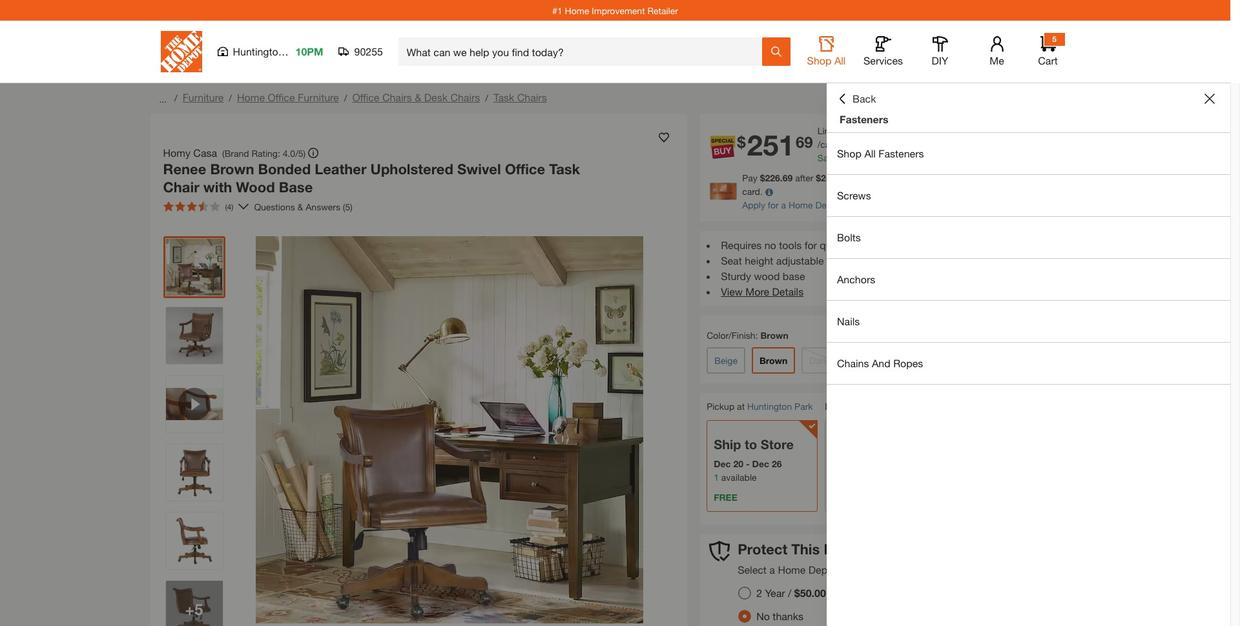Task type: locate. For each thing, give the bounding box(es) containing it.
home up 2 year / $50.00
[[778, 564, 806, 576]]

all for shop all fasteners
[[865, 147, 876, 160]]

your
[[854, 172, 872, 183]]

a right select
[[770, 564, 775, 576]]

0 vertical spatial for
[[768, 200, 779, 211]]

for:
[[964, 564, 980, 576]]

0 vertical spatial all
[[835, 54, 846, 67]]

office down 90255 button
[[352, 91, 379, 103]]

20 left per
[[840, 125, 850, 136]]

0 horizontal spatial park
[[287, 45, 308, 57]]

apply now image
[[710, 183, 742, 200]]

1 horizontal spatial for
[[805, 239, 817, 251]]

base
[[279, 179, 313, 195]]

1 vertical spatial 25
[[821, 172, 831, 183]]

1 horizontal spatial &
[[415, 91, 421, 103]]

off
[[834, 172, 851, 183]]

questions
[[254, 201, 295, 212]]

0 horizontal spatial dec
[[714, 459, 731, 470]]

fasteners right (
[[879, 147, 924, 160]]

(4) button
[[158, 196, 239, 217]]

0 horizontal spatial all
[[835, 54, 846, 67]]

.
[[869, 139, 872, 150], [860, 152, 863, 163]]

after
[[795, 172, 814, 183]]

card
[[887, 200, 907, 211]]

& down "base"
[[298, 201, 303, 212]]

requires
[[721, 239, 762, 251]]

for down info icon
[[768, 200, 779, 211]]

a down 226.69
[[781, 200, 786, 211]]

seat
[[721, 255, 742, 267]]

requires no tools for quick and easy assembly seat height adjustable sturdy wood base view more details
[[721, 239, 936, 298]]

huntington right at
[[747, 401, 792, 412]]

fasteners
[[840, 113, 889, 125], [879, 147, 924, 160]]

$ inside the $ 251 69
[[737, 133, 746, 151]]

all for shop all
[[835, 54, 846, 67]]

brown right : on the right of page
[[761, 330, 789, 341]]

20 inside ship to store dec 20 - dec 26 1 available
[[734, 459, 744, 470]]

1 vertical spatial .
[[860, 152, 863, 163]]

all left 39 at the right of page
[[865, 147, 876, 160]]

1 horizontal spatial shop
[[837, 147, 862, 160]]

1 dec from the left
[[714, 459, 731, 470]]

0 vertical spatial park
[[287, 45, 308, 57]]

casa
[[193, 147, 217, 159]]

protect this item select a home depot protection plan by allstate for:
[[738, 541, 980, 576]]

1 horizontal spatial 20
[[840, 125, 850, 136]]

to for ship
[[745, 437, 757, 452]]

pickup
[[707, 401, 735, 412]]

0 vertical spatial 25
[[863, 152, 873, 163]]

pay $ 226.69 after $ 25 off
[[742, 172, 851, 183]]

1 vertical spatial shop
[[837, 147, 862, 160]]

1 vertical spatial park
[[795, 401, 813, 412]]

brown inside renee brown bonded leather upholstered swivel office task chair with wood base
[[210, 161, 254, 178]]

screws link
[[827, 175, 1231, 216]]

1 vertical spatial fasteners
[[879, 147, 924, 160]]

view
[[721, 286, 743, 298]]

0 vertical spatial huntington
[[233, 45, 284, 57]]

0 vertical spatial task
[[494, 91, 514, 103]]

home office furniture link
[[237, 91, 339, 103]]

1 horizontal spatial furniture
[[298, 91, 339, 103]]

20
[[840, 125, 850, 136], [734, 459, 744, 470]]

... button
[[157, 90, 169, 108]]

(5)
[[343, 201, 353, 212]]

shop all button
[[806, 36, 847, 67]]

ship to store dec 20 - dec 26 1 available
[[714, 437, 794, 483]]

$
[[737, 133, 746, 151], [849, 139, 854, 150], [840, 152, 845, 163], [760, 172, 765, 183], [816, 172, 821, 183]]

0 horizontal spatial for
[[768, 200, 779, 211]]

ship
[[714, 437, 741, 452]]

office right swivel on the left of page
[[505, 161, 545, 178]]

0 horizontal spatial &
[[298, 201, 303, 212]]

0 horizontal spatial 20
[[734, 459, 744, 470]]

dec right -
[[752, 459, 769, 470]]

1 horizontal spatial huntington
[[747, 401, 792, 412]]

a left "new" at the right top of the page
[[1034, 172, 1039, 183]]

2 horizontal spatial chairs
[[517, 91, 547, 103]]

furniture right ... button
[[183, 91, 224, 103]]

wood
[[236, 179, 275, 195]]

1 vertical spatial all
[[865, 147, 876, 160]]

0 vertical spatial shop
[[807, 54, 832, 67]]

0 vertical spatial &
[[415, 91, 421, 103]]

free
[[714, 492, 738, 503]]

1 vertical spatial 20
[[734, 459, 744, 470]]

park left delivering
[[795, 401, 813, 412]]

shop inside button
[[807, 54, 832, 67]]

6316524675112 image
[[166, 376, 223, 433]]

to inside ship to store dec 20 - dec 26 1 available
[[745, 437, 757, 452]]

0 vertical spatial 20
[[840, 125, 850, 136]]

for up 'adjustable'
[[805, 239, 817, 251]]

2 horizontal spatial office
[[505, 161, 545, 178]]

huntington left 10pm
[[233, 45, 284, 57]]

1 vertical spatial depot
[[809, 564, 837, 576]]

25 inside limit 20 per order /carton $ 411 . 94 save $ 160 . 25 ( 39 %)
[[863, 152, 873, 163]]

0 horizontal spatial shop
[[807, 54, 832, 67]]

0 horizontal spatial chairs
[[382, 91, 412, 103]]

69
[[796, 133, 813, 151]]

furniture
[[183, 91, 224, 103], [298, 91, 339, 103]]

$ up 160
[[849, 139, 854, 150]]

home right the furniture link
[[237, 91, 265, 103]]

quick
[[820, 239, 845, 251]]

fasteners down back
[[840, 113, 889, 125]]

card.
[[742, 186, 763, 197]]

1 vertical spatial huntington
[[747, 401, 792, 412]]

2 furniture from the left
[[298, 91, 339, 103]]

brown homy casa task chairs renee 1f.4 image
[[166, 581, 223, 627]]

shop all fasteners
[[837, 147, 924, 160]]

1 horizontal spatial dec
[[752, 459, 769, 470]]

20 inside limit 20 per order /carton $ 411 . 94 save $ 160 . 25 ( 39 %)
[[840, 125, 850, 136]]

0 horizontal spatial task
[[494, 91, 514, 103]]

furniture down 10pm
[[298, 91, 339, 103]]

to
[[867, 401, 875, 412], [745, 437, 757, 452]]

nails
[[837, 315, 860, 328]]

1 horizontal spatial 25
[[863, 152, 873, 163]]

brown homy casa task chairs renee c3.2 image
[[166, 444, 223, 501]]

0 horizontal spatial huntington
[[233, 45, 284, 57]]

25 left (
[[863, 152, 873, 163]]

a inside your total qualifying purchase upon opening a new card.
[[1034, 172, 1039, 183]]

brown inside button
[[760, 355, 788, 366]]

0 horizontal spatial furniture
[[183, 91, 224, 103]]

25 left off
[[821, 172, 831, 183]]

a
[[1034, 172, 1039, 183], [781, 200, 786, 211], [770, 564, 775, 576]]

to up -
[[745, 437, 757, 452]]

office down huntington park
[[268, 91, 295, 103]]

depot down off
[[816, 200, 840, 211]]

#1 home improvement retailer
[[552, 5, 678, 16]]

1 horizontal spatial chairs
[[451, 91, 480, 103]]

total
[[874, 172, 892, 183]]

3.5 stars image
[[163, 202, 220, 212]]

1 vertical spatial &
[[298, 201, 303, 212]]

2 vertical spatial a
[[770, 564, 775, 576]]

%)
[[888, 152, 899, 163]]

wood
[[754, 270, 780, 282]]

to right delivering
[[867, 401, 875, 412]]

& left desk
[[415, 91, 421, 103]]

26
[[772, 459, 782, 470]]

dec up 1
[[714, 459, 731, 470]]

1 horizontal spatial a
[[781, 200, 786, 211]]

0 horizontal spatial office
[[268, 91, 295, 103]]

home
[[565, 5, 589, 16], [237, 91, 265, 103], [789, 200, 813, 211], [778, 564, 806, 576]]

0 horizontal spatial to
[[745, 437, 757, 452]]

0 horizontal spatial 25
[[821, 172, 831, 183]]

diy button
[[920, 36, 961, 67]]

with
[[203, 179, 232, 195]]

park
[[287, 45, 308, 57], [795, 401, 813, 412]]

depot down item
[[809, 564, 837, 576]]

office inside renee brown bonded leather upholstered swivel office task chair with wood base
[[505, 161, 545, 178]]

option group containing 2 year /
[[733, 582, 836, 627]]

/ down 90255 button
[[344, 92, 347, 103]]

order
[[868, 125, 889, 136]]

the home depot logo image
[[161, 31, 202, 72]]

/
[[174, 92, 177, 103], [229, 92, 232, 103], [344, 92, 347, 103], [485, 92, 488, 103], [788, 587, 792, 600]]

1 horizontal spatial all
[[865, 147, 876, 160]]

0 vertical spatial to
[[867, 401, 875, 412]]

-
[[746, 459, 750, 470]]

menu
[[827, 133, 1231, 385]]

0 vertical spatial brown
[[210, 161, 254, 178]]

:
[[756, 330, 758, 341]]

(4) link
[[158, 196, 249, 217]]

1 horizontal spatial to
[[867, 401, 875, 412]]

desk
[[424, 91, 448, 103]]

2 vertical spatial brown
[[760, 355, 788, 366]]

leather
[[315, 161, 367, 178]]

2 horizontal spatial a
[[1034, 172, 1039, 183]]

per
[[852, 125, 866, 136]]

1 horizontal spatial park
[[795, 401, 813, 412]]

0 vertical spatial a
[[1034, 172, 1039, 183]]

anchors
[[837, 273, 875, 286]]

questions & answers (5)
[[254, 201, 353, 212]]

1 furniture from the left
[[183, 91, 224, 103]]

20 left -
[[734, 459, 744, 470]]

1 vertical spatial brown
[[761, 330, 789, 341]]

$ left the 251
[[737, 133, 746, 151]]

and
[[848, 239, 865, 251]]

0 horizontal spatial a
[[770, 564, 775, 576]]

rating:
[[252, 148, 280, 159]]

renee
[[163, 161, 206, 178]]

option group
[[733, 582, 836, 627]]

chairs
[[382, 91, 412, 103], [451, 91, 480, 103], [517, 91, 547, 103]]

protect
[[738, 541, 788, 558]]

brown down color/finish : brown
[[760, 355, 788, 366]]

1 horizontal spatial task
[[549, 161, 580, 178]]

90255
[[354, 45, 383, 57]]

beige
[[715, 355, 738, 366]]

0 horizontal spatial .
[[860, 152, 863, 163]]

all up back button
[[835, 54, 846, 67]]

2 chairs from the left
[[451, 91, 480, 103]]

sturdy
[[721, 270, 751, 282]]

25
[[863, 152, 873, 163], [821, 172, 831, 183]]

fasteners inside menu
[[879, 147, 924, 160]]

0 vertical spatial .
[[869, 139, 872, 150]]

ropes
[[893, 357, 923, 370]]

park up the home office furniture link
[[287, 45, 308, 57]]

delivering
[[825, 401, 865, 412]]

1 vertical spatial to
[[745, 437, 757, 452]]

...
[[159, 93, 167, 104]]

brown down (brand
[[210, 161, 254, 178]]

height
[[745, 255, 773, 267]]

1 vertical spatial task
[[549, 161, 580, 178]]

1 vertical spatial for
[[805, 239, 817, 251]]

info image
[[765, 189, 773, 197]]

all inside button
[[835, 54, 846, 67]]

depot inside protect this item select a home depot protection plan by allstate for:
[[809, 564, 837, 576]]

homy casa link
[[163, 145, 222, 161]]



Task type: vqa. For each thing, say whether or not it's contained in the screenshot.
in
no



Task type: describe. For each thing, give the bounding box(es) containing it.
226.69
[[765, 172, 793, 183]]

and
[[872, 357, 891, 370]]

me button
[[976, 36, 1018, 67]]

& inside the ... / furniture / home office furniture / office chairs & desk chairs / task chairs
[[415, 91, 421, 103]]

1
[[714, 472, 719, 483]]

available
[[721, 472, 757, 483]]

purchase
[[936, 172, 973, 183]]

to for delivering
[[867, 401, 875, 412]]

home inside protect this item select a home depot protection plan by allstate for:
[[778, 564, 806, 576]]

251
[[747, 128, 795, 163]]

1 vertical spatial a
[[781, 200, 786, 211]]

shop all
[[807, 54, 846, 67]]

$ 251 69
[[737, 128, 813, 163]]

0 vertical spatial fasteners
[[840, 113, 889, 125]]

brown homy casa task chairs renee e1.1 image
[[166, 307, 223, 364]]

protection
[[840, 564, 887, 576]]

for inside requires no tools for quick and easy assembly seat height adjustable sturdy wood base view more details
[[805, 239, 817, 251]]

shop for shop all
[[807, 54, 832, 67]]

$ right after
[[816, 172, 821, 183]]

feedback link image
[[1223, 218, 1240, 288]]

4.0
[[283, 148, 295, 159]]

What can we help you find today? search field
[[407, 38, 761, 65]]

huntington park button
[[747, 401, 813, 412]]

/ right year
[[788, 587, 792, 600]]

limit
[[818, 125, 837, 136]]

#1
[[552, 5, 562, 16]]

anchors link
[[827, 259, 1231, 300]]

easy
[[868, 239, 890, 251]]

select
[[738, 564, 767, 576]]

homy
[[163, 147, 190, 159]]

chains and ropes link
[[827, 343, 1231, 384]]

shop all fasteners link
[[827, 133, 1231, 174]]

apply
[[742, 200, 765, 211]]

qualifying
[[894, 172, 933, 183]]

411
[[854, 139, 869, 150]]

services button
[[863, 36, 904, 67]]

drawer close image
[[1205, 94, 1215, 104]]

(
[[875, 152, 878, 163]]

more
[[746, 286, 769, 298]]

details
[[772, 286, 804, 298]]

delivering to
[[825, 401, 878, 412]]

allstate
[[927, 564, 961, 576]]

$ right pay
[[760, 172, 765, 183]]

0 vertical spatial depot
[[816, 200, 840, 211]]

color/finish
[[707, 330, 756, 341]]

new
[[1041, 172, 1058, 183]]

/ right the furniture link
[[229, 92, 232, 103]]

apply for a home depot consumer card
[[742, 200, 907, 211]]

1 horizontal spatial .
[[869, 139, 872, 150]]

no thanks
[[757, 611, 804, 623]]

thanks
[[773, 611, 804, 623]]

a inside protect this item select a home depot protection plan by allstate for:
[[770, 564, 775, 576]]

chains
[[837, 357, 869, 370]]

screws
[[837, 189, 871, 202]]

at
[[737, 401, 745, 412]]

3 chairs from the left
[[517, 91, 547, 103]]

no
[[757, 611, 770, 623]]

5
[[1052, 34, 1057, 44]]

pickup at huntington park
[[707, 401, 813, 412]]

year
[[765, 587, 785, 600]]

renee brown bonded leather upholstered swivel office task chair with wood base
[[163, 161, 580, 195]]

beige button
[[707, 348, 745, 374]]

shop for shop all fasteners
[[837, 147, 862, 160]]

homy casa
[[163, 147, 217, 159]]

menu containing shop all fasteners
[[827, 133, 1231, 385]]

2 dec from the left
[[752, 459, 769, 470]]

/ left task chairs link
[[485, 92, 488, 103]]

assembly
[[893, 239, 936, 251]]

store
[[761, 437, 794, 452]]

swivel
[[457, 161, 501, 178]]

/carton
[[818, 139, 846, 150]]

(brand
[[222, 148, 249, 159]]

tools
[[779, 239, 802, 251]]

pay
[[742, 172, 758, 183]]

home right #1
[[565, 5, 589, 16]]

retailer
[[648, 5, 678, 16]]

1 horizontal spatial office
[[352, 91, 379, 103]]

chair
[[163, 179, 199, 195]]

huntington park
[[233, 45, 308, 57]]

160
[[845, 152, 860, 163]]

brown homy casa task chairs renee 64.0 image
[[166, 239, 223, 296]]

task inside renee brown bonded leather upholstered swivel office task chair with wood base
[[549, 161, 580, 178]]

consumer
[[843, 200, 885, 211]]

bolts
[[837, 231, 861, 244]]

office chairs & desk chairs link
[[352, 91, 480, 103]]

2
[[757, 587, 762, 600]]

by
[[913, 564, 924, 576]]

base
[[783, 270, 805, 282]]

me
[[990, 54, 1004, 67]]

brown homy casa task chairs renee 4f.3 image
[[166, 513, 223, 570]]

apply for a home depot consumer card link
[[742, 200, 907, 211]]

task chairs link
[[494, 91, 547, 103]]

(brand rating: 4.0 /5)
[[222, 148, 306, 159]]

color/finish : brown
[[707, 330, 789, 341]]

(4)
[[225, 202, 233, 212]]

home inside the ... / furniture / home office furniture / office chairs & desk chairs / task chairs
[[237, 91, 265, 103]]

/ right ... button
[[174, 92, 177, 103]]

$ right save
[[840, 152, 845, 163]]

task inside the ... / furniture / home office furniture / office chairs & desk chairs / task chairs
[[494, 91, 514, 103]]

item
[[824, 541, 854, 558]]

home down after
[[789, 200, 813, 211]]

answers
[[306, 201, 340, 212]]

2 year / $50.00
[[757, 587, 826, 600]]

10pm
[[296, 45, 323, 57]]

improvement
[[592, 5, 645, 16]]

1 chairs from the left
[[382, 91, 412, 103]]

plan
[[890, 564, 910, 576]]



